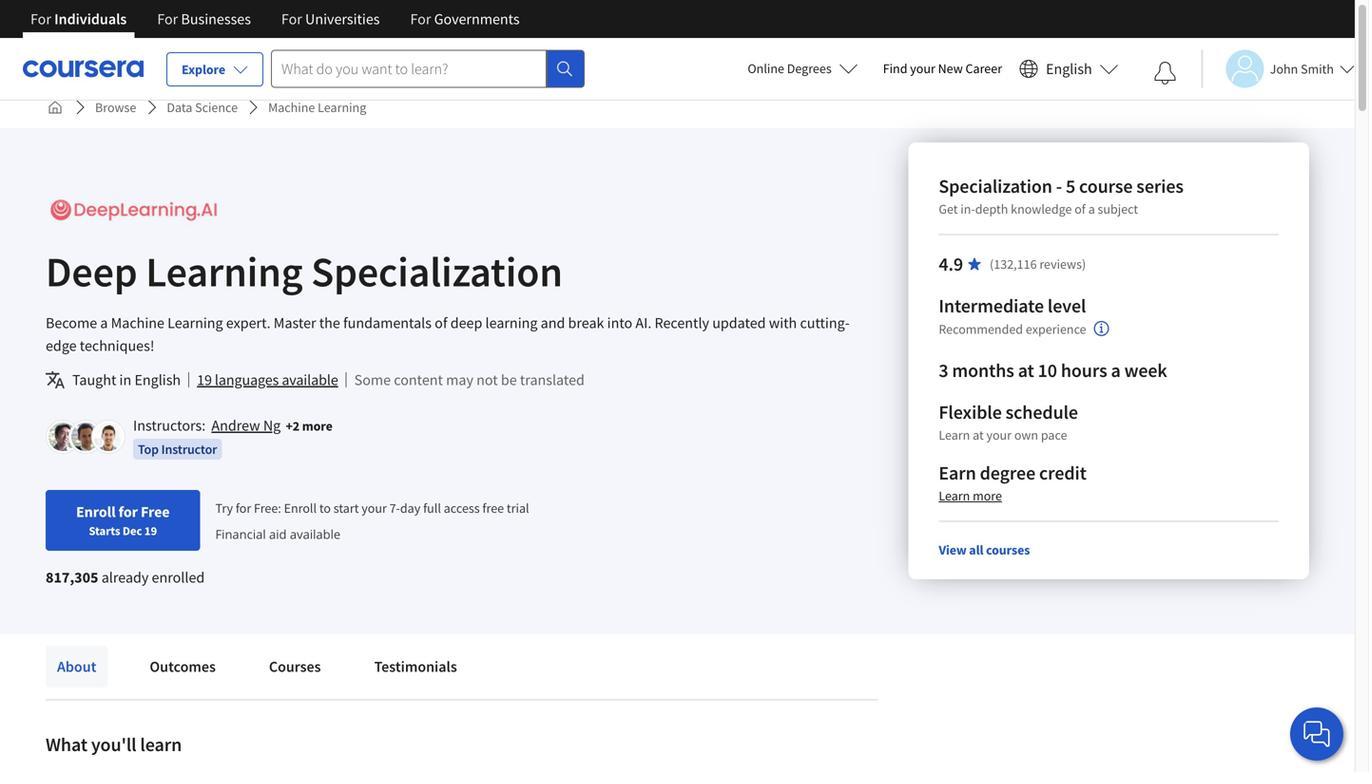 Task type: describe. For each thing, give the bounding box(es) containing it.
learning for machine
[[318, 99, 366, 116]]

testimonials
[[374, 658, 457, 677]]

you'll
[[91, 734, 136, 757]]

break
[[568, 314, 604, 333]]

2 vertical spatial a
[[1111, 359, 1121, 383]]

try for free: enroll to start your 7-day full access free trial financial aid available
[[215, 500, 529, 543]]

learning for deep
[[146, 245, 303, 298]]

financial aid available button
[[215, 526, 341, 543]]

coursera image
[[23, 53, 144, 84]]

science
[[195, 99, 238, 116]]

instructors: andrew ng +2 more top instructor
[[133, 416, 333, 458]]

deeplearning.ai image
[[46, 189, 223, 232]]

master
[[274, 314, 316, 333]]

andrew
[[211, 416, 260, 435]]

ng
[[263, 416, 281, 435]]

techniques!
[[80, 337, 154, 356]]

week
[[1124, 359, 1167, 383]]

months
[[952, 359, 1014, 383]]

level
[[1048, 294, 1086, 318]]

machine learning link
[[261, 90, 374, 125]]

0 vertical spatial your
[[910, 60, 935, 77]]

your inside the try for free: enroll to start your 7-day full access free trial financial aid available
[[362, 500, 387, 517]]

find your new career link
[[873, 57, 1012, 81]]

the
[[319, 314, 340, 333]]

19 languages available
[[197, 371, 338, 390]]

specialization inside the specialization - 5 course series get in-depth knowledge of a subject
[[939, 174, 1052, 198]]

instructors:
[[133, 416, 206, 435]]

what you'll learn
[[46, 734, 182, 757]]

specialization - 5 course series get in-depth knowledge of a subject
[[939, 174, 1184, 218]]

learning inside become a machine learning expert. master the fundamentals of deep learning and break into ai. recently updated with cutting- edge techniques!
[[167, 314, 223, 333]]

english inside button
[[1046, 59, 1092, 78]]

7-
[[389, 500, 400, 517]]

day
[[400, 500, 421, 517]]

earn
[[939, 462, 976, 485]]

recommended experience
[[939, 321, 1086, 338]]

top
[[138, 441, 159, 458]]

full
[[423, 500, 441, 517]]

smith
[[1301, 60, 1334, 77]]

updated
[[712, 314, 766, 333]]

data science link
[[159, 90, 245, 125]]

enrolled
[[152, 569, 205, 588]]

available inside button
[[282, 371, 338, 390]]

andrew ng link
[[211, 416, 281, 435]]

start
[[334, 500, 359, 517]]

0 horizontal spatial english
[[134, 371, 181, 390]]

more for andrew
[[302, 418, 333, 435]]

english button
[[1012, 38, 1126, 100]]

a inside the specialization - 5 course series get in-depth knowledge of a subject
[[1088, 201, 1095, 218]]

andrew ng image
[[48, 423, 77, 452]]

1 horizontal spatial at
[[1018, 359, 1034, 383]]

free
[[141, 503, 170, 522]]

for universities
[[281, 10, 380, 29]]

new
[[938, 60, 963, 77]]

john smith button
[[1202, 50, 1355, 88]]

starts
[[89, 524, 120, 539]]

become
[[46, 314, 97, 333]]

machine inside become a machine learning expert. master the fundamentals of deep learning and break into ai. recently updated with cutting- edge techniques!
[[111, 314, 164, 333]]

of inside the specialization - 5 course series get in-depth knowledge of a subject
[[1075, 201, 1086, 218]]

languages
[[215, 371, 279, 390]]

intermediate
[[939, 294, 1044, 318]]

learn inside the flexible schedule learn at your own pace
[[939, 427, 970, 444]]

What do you want to learn? text field
[[271, 50, 547, 88]]

instructor
[[161, 441, 217, 458]]

machine learning
[[268, 99, 366, 116]]

817,305 already enrolled
[[46, 569, 205, 588]]

own
[[1014, 427, 1038, 444]]

with
[[769, 314, 797, 333]]

financial
[[215, 526, 266, 543]]

online degrees button
[[732, 48, 873, 89]]

in-
[[961, 201, 975, 218]]

cutting-
[[800, 314, 850, 333]]

edge
[[46, 337, 77, 356]]

(132,116 reviews)
[[990, 256, 1086, 273]]

browse link
[[87, 90, 144, 125]]

depth
[[975, 201, 1008, 218]]

outcomes link
[[138, 647, 227, 688]]

enroll for free starts dec 19
[[76, 503, 170, 539]]

courses link
[[258, 647, 332, 688]]

into
[[607, 314, 632, 333]]

recently
[[655, 314, 709, 333]]

19 inside enroll for free starts dec 19
[[144, 524, 157, 539]]

series
[[1136, 174, 1184, 198]]

0 vertical spatial machine
[[268, 99, 315, 116]]

online degrees
[[748, 60, 832, 77]]

already
[[101, 569, 149, 588]]

flexible
[[939, 401, 1002, 425]]

of inside become a machine learning expert. master the fundamentals of deep learning and break into ai. recently updated with cutting- edge techniques!
[[435, 314, 447, 333]]

degree
[[980, 462, 1036, 485]]

for for businesses
[[157, 10, 178, 29]]

knowledge
[[1011, 201, 1072, 218]]

intermediate level
[[939, 294, 1086, 318]]

not
[[476, 371, 498, 390]]

schedule
[[1006, 401, 1078, 425]]

john
[[1270, 60, 1298, 77]]

trial
[[507, 500, 529, 517]]

fundamentals
[[343, 314, 432, 333]]

home image
[[48, 100, 63, 115]]



Task type: locate. For each thing, give the bounding box(es) containing it.
4 for from the left
[[410, 10, 431, 29]]

expert.
[[226, 314, 271, 333]]

a left week
[[1111, 359, 1121, 383]]

for for individuals
[[30, 10, 51, 29]]

for right try
[[236, 500, 251, 517]]

1 vertical spatial your
[[986, 427, 1012, 444]]

0 horizontal spatial specialization
[[311, 245, 563, 298]]

+2
[[286, 418, 300, 435]]

2 for from the left
[[157, 10, 178, 29]]

learn down earn
[[939, 488, 970, 505]]

available inside the try for free: enroll to start your 7-day full access free trial financial aid available
[[290, 526, 341, 543]]

19 inside button
[[197, 371, 212, 390]]

enroll up starts
[[76, 503, 116, 522]]

1 vertical spatial at
[[973, 427, 984, 444]]

information about difficulty level pre-requisites. image
[[1094, 321, 1109, 337]]

2 vertical spatial your
[[362, 500, 387, 517]]

enroll
[[284, 500, 317, 517], [76, 503, 116, 522]]

1 vertical spatial learning
[[146, 245, 303, 298]]

try
[[215, 500, 233, 517]]

1 vertical spatial machine
[[111, 314, 164, 333]]

aid
[[269, 526, 287, 543]]

0 vertical spatial at
[[1018, 359, 1034, 383]]

1 horizontal spatial specialization
[[939, 174, 1052, 198]]

view
[[939, 542, 967, 559]]

about link
[[46, 647, 108, 688]]

0 vertical spatial a
[[1088, 201, 1095, 218]]

1 horizontal spatial for
[[236, 500, 251, 517]]

deep learning specialization
[[46, 245, 563, 298]]

19 right dec
[[144, 524, 157, 539]]

your inside the flexible schedule learn at your own pace
[[986, 427, 1012, 444]]

dec
[[123, 524, 142, 539]]

ai.
[[636, 314, 652, 333]]

1 horizontal spatial enroll
[[284, 500, 317, 517]]

for up dec
[[119, 503, 138, 522]]

your right find
[[910, 60, 935, 77]]

0 horizontal spatial for
[[119, 503, 138, 522]]

to
[[319, 500, 331, 517]]

learn
[[140, 734, 182, 757]]

find
[[883, 60, 907, 77]]

for
[[30, 10, 51, 29], [157, 10, 178, 29], [281, 10, 302, 29], [410, 10, 431, 29]]

learn inside the earn degree credit learn more
[[939, 488, 970, 505]]

10
[[1038, 359, 1057, 383]]

more right +2
[[302, 418, 333, 435]]

for left individuals at the top left of page
[[30, 10, 51, 29]]

0 vertical spatial english
[[1046, 59, 1092, 78]]

enroll inside enroll for free starts dec 19
[[76, 503, 116, 522]]

2 horizontal spatial a
[[1111, 359, 1121, 383]]

hours
[[1061, 359, 1107, 383]]

3 months at 10 hours a week
[[939, 359, 1167, 383]]

0 vertical spatial 19
[[197, 371, 212, 390]]

1 for from the left
[[30, 10, 51, 29]]

at left 10
[[1018, 359, 1034, 383]]

available up +2 more button
[[282, 371, 338, 390]]

banner navigation
[[15, 0, 535, 52]]

for inside the try for free: enroll to start your 7-day full access free trial financial aid available
[[236, 500, 251, 517]]

for inside enroll for free starts dec 19
[[119, 503, 138, 522]]

subject
[[1098, 201, 1138, 218]]

2 horizontal spatial your
[[986, 427, 1012, 444]]

3 for from the left
[[281, 10, 302, 29]]

learning
[[485, 314, 538, 333]]

for governments
[[410, 10, 520, 29]]

be
[[501, 371, 517, 390]]

0 horizontal spatial at
[[973, 427, 984, 444]]

your left 7-
[[362, 500, 387, 517]]

testimonials link
[[363, 647, 468, 688]]

learning up 'expert.'
[[146, 245, 303, 298]]

+2 more button
[[286, 417, 333, 436]]

machine
[[268, 99, 315, 116], [111, 314, 164, 333]]

all
[[969, 542, 983, 559]]

specialization up the deep
[[311, 245, 563, 298]]

younes bensouda mourri image
[[71, 423, 100, 452]]

None search field
[[271, 50, 585, 88]]

your left "own"
[[986, 427, 1012, 444]]

reviews)
[[1039, 256, 1086, 273]]

pace
[[1041, 427, 1067, 444]]

enroll inside the try for free: enroll to start your 7-day full access free trial financial aid available
[[284, 500, 317, 517]]

data
[[167, 99, 192, 116]]

1 horizontal spatial english
[[1046, 59, 1092, 78]]

19 languages available button
[[197, 369, 338, 392]]

more inside instructors: andrew ng +2 more top instructor
[[302, 418, 333, 435]]

specialization up depth
[[939, 174, 1052, 198]]

a up techniques! in the top left of the page
[[100, 314, 108, 333]]

0 vertical spatial available
[[282, 371, 338, 390]]

1 vertical spatial of
[[435, 314, 447, 333]]

universities
[[305, 10, 380, 29]]

more down "degree"
[[973, 488, 1002, 505]]

1 horizontal spatial of
[[1075, 201, 1086, 218]]

1 vertical spatial specialization
[[311, 245, 563, 298]]

0 vertical spatial learn
[[939, 427, 970, 444]]

0 vertical spatial of
[[1075, 201, 1086, 218]]

for businesses
[[157, 10, 251, 29]]

19 left languages
[[197, 371, 212, 390]]

0 horizontal spatial 19
[[144, 524, 157, 539]]

4.9
[[939, 252, 963, 276]]

course
[[1079, 174, 1133, 198]]

some
[[354, 371, 391, 390]]

1 vertical spatial 19
[[144, 524, 157, 539]]

of left the deep
[[435, 314, 447, 333]]

for up what do you want to learn? text field
[[410, 10, 431, 29]]

john smith
[[1270, 60, 1334, 77]]

explore button
[[166, 52, 263, 87]]

recommended
[[939, 321, 1023, 338]]

at down flexible
[[973, 427, 984, 444]]

for left businesses
[[157, 10, 178, 29]]

experience
[[1026, 321, 1086, 338]]

a inside become a machine learning expert. master the fundamentals of deep learning and break into ai. recently updated with cutting- edge techniques!
[[100, 314, 108, 333]]

machine right science
[[268, 99, 315, 116]]

1 vertical spatial learn
[[939, 488, 970, 505]]

0 horizontal spatial machine
[[111, 314, 164, 333]]

a left subject
[[1088, 201, 1095, 218]]

chat with us image
[[1302, 720, 1332, 750]]

free
[[482, 500, 504, 517]]

for left universities
[[281, 10, 302, 29]]

0 vertical spatial learning
[[318, 99, 366, 116]]

learning
[[318, 99, 366, 116], [146, 245, 303, 298], [167, 314, 223, 333]]

machine up techniques! in the top left of the page
[[111, 314, 164, 333]]

find your new career
[[883, 60, 1002, 77]]

outcomes
[[150, 658, 216, 677]]

courses
[[269, 658, 321, 677]]

5
[[1066, 174, 1075, 198]]

1 horizontal spatial more
[[973, 488, 1002, 505]]

1 vertical spatial available
[[290, 526, 341, 543]]

of down 5
[[1075, 201, 1086, 218]]

1 horizontal spatial machine
[[268, 99, 315, 116]]

english right career
[[1046, 59, 1092, 78]]

career
[[966, 60, 1002, 77]]

courses
[[986, 542, 1030, 559]]

19
[[197, 371, 212, 390], [144, 524, 157, 539]]

specialization
[[939, 174, 1052, 198], [311, 245, 563, 298]]

for for governments
[[410, 10, 431, 29]]

0 horizontal spatial enroll
[[76, 503, 116, 522]]

for for universities
[[281, 10, 302, 29]]

(132,116
[[990, 256, 1037, 273]]

available down the to
[[290, 526, 341, 543]]

view all courses link
[[939, 542, 1030, 559]]

1 learn from the top
[[939, 427, 970, 444]]

data science
[[167, 99, 238, 116]]

learning down what do you want to learn? text field
[[318, 99, 366, 116]]

more inside the earn degree credit learn more
[[973, 488, 1002, 505]]

kian katanforoosh image
[[94, 423, 123, 452]]

0 horizontal spatial a
[[100, 314, 108, 333]]

1 vertical spatial a
[[100, 314, 108, 333]]

some content may not be translated
[[354, 371, 585, 390]]

learning left 'expert.'
[[167, 314, 223, 333]]

earn degree credit learn more
[[939, 462, 1087, 505]]

1 horizontal spatial 19
[[197, 371, 212, 390]]

for for enroll
[[119, 503, 138, 522]]

deep
[[450, 314, 482, 333]]

0 horizontal spatial of
[[435, 314, 447, 333]]

may
[[446, 371, 473, 390]]

content
[[394, 371, 443, 390]]

taught in english
[[72, 371, 181, 390]]

for
[[236, 500, 251, 517], [119, 503, 138, 522]]

degrees
[[787, 60, 832, 77]]

learn down flexible
[[939, 427, 970, 444]]

for for try
[[236, 500, 251, 517]]

0 horizontal spatial your
[[362, 500, 387, 517]]

individuals
[[54, 10, 127, 29]]

available
[[282, 371, 338, 390], [290, 526, 341, 543]]

enroll left the to
[[284, 500, 317, 517]]

english right in
[[134, 371, 181, 390]]

1 horizontal spatial your
[[910, 60, 935, 77]]

0 horizontal spatial more
[[302, 418, 333, 435]]

2 learn from the top
[[939, 488, 970, 505]]

show notifications image
[[1154, 62, 1177, 85]]

for individuals
[[30, 10, 127, 29]]

0 vertical spatial specialization
[[939, 174, 1052, 198]]

1 vertical spatial english
[[134, 371, 181, 390]]

at inside the flexible schedule learn at your own pace
[[973, 427, 984, 444]]

1 vertical spatial more
[[973, 488, 1002, 505]]

in
[[119, 371, 131, 390]]

2 vertical spatial learning
[[167, 314, 223, 333]]

translated
[[520, 371, 585, 390]]

taught
[[72, 371, 116, 390]]

1 horizontal spatial a
[[1088, 201, 1095, 218]]

0 vertical spatial more
[[302, 418, 333, 435]]

more for degree
[[973, 488, 1002, 505]]



Task type: vqa. For each thing, say whether or not it's contained in the screenshot.
MACHINE to the top
yes



